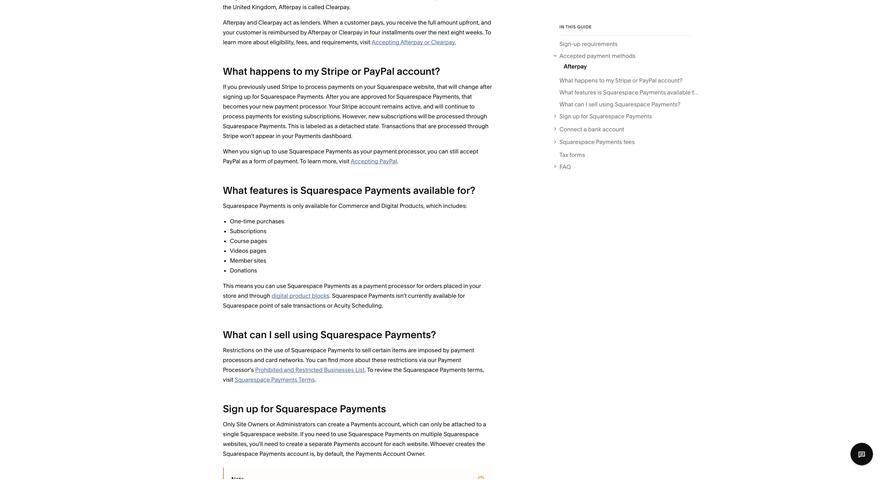 Task type: describe. For each thing, give the bounding box(es) containing it.
reimbursed
[[268, 29, 299, 36]]

course
[[230, 238, 249, 245]]

0 horizontal spatial what features is squarespace payments available for?
[[223, 185, 476, 197]]

faq button
[[553, 162, 693, 172]]

sign-
[[560, 40, 574, 47]]

currently
[[408, 293, 432, 300]]

a inside 'when you sign up to use squarespace payments as your payment processor, you can still accept paypal as a form of payment. to learn more, visit'
[[249, 158, 253, 165]]

0 horizontal spatial for?
[[457, 185, 476, 197]]

full
[[428, 19, 436, 26]]

1 horizontal spatial what happens to my stripe or paypal account?
[[560, 77, 683, 84]]

stripe up after
[[321, 65, 350, 77]]

up up "owners"
[[246, 403, 258, 415]]

0 vertical spatial create
[[328, 421, 345, 428]]

stripe right used
[[282, 83, 298, 90]]

attached
[[452, 421, 475, 428]]

use inside 'when you sign up to use squarespace payments as your payment processor, you can still accept paypal as a form of payment. to learn more, visit'
[[278, 148, 288, 155]]

as inside if you previously used stripe to process payments on your squarespace website, that will change after signing up for squarespace payments. after you are approved for squarespace payments, that becomes your new payment processor. your stripe account remains active, and will continue to process payments for existing subscriptions. however, new subscriptions will be processed through squarespace payments. this is labeled as a detached state. transactions that are processed through stripe won't appear in your payments dashboard.
[[327, 123, 333, 130]]

0 horizontal spatial website.
[[277, 431, 299, 438]]

only site owners or administrators can create a payments account, which can only be attached to a single squarespace website. if you need to use squarespace payments on multiple squarespace websites, you'll need to create a separate payments account for each website. whoever creates the squarespace payments account is, by default, the payments account owner.
[[223, 421, 487, 458]]

processor's
[[223, 367, 254, 374]]

means
[[235, 283, 253, 290]]

your inside "this means you can use squarespace payments as a payment processor for orders placed in your store and through"
[[470, 283, 481, 290]]

single
[[223, 431, 239, 438]]

sell inside 'link'
[[589, 101, 598, 108]]

accepting for accepting afterpay or clearpay.
[[372, 39, 400, 46]]

what features is squarespace payments available for? link
[[560, 88, 703, 100]]

payment.
[[274, 158, 299, 165]]

1 vertical spatial that
[[462, 93, 472, 100]]

. inside . squarespace payments isn't currently available for squarespace point of sale transactions or acuity scheduling.
[[330, 293, 331, 300]]

scheduling.
[[352, 302, 383, 309]]

can inside what can i sell using squarespace payments? 'link'
[[575, 101, 585, 108]]

connect
[[560, 126, 583, 133]]

site
[[237, 421, 247, 428]]

afterpay link
[[564, 62, 587, 74]]

can inside 'when you sign up to use squarespace payments as your payment processor, you can still accept paypal as a form of payment. to learn more, visit'
[[439, 148, 449, 155]]

restrictions
[[388, 357, 418, 364]]

0 horizontal spatial clearpay
[[259, 19, 282, 26]]

to inside 'when you sign up to use squarespace payments as your payment processor, you can still accept paypal as a form of payment. to learn more, visit'
[[300, 158, 306, 165]]

you inside "this means you can use squarespace payments as a payment processor for orders placed in your store and through"
[[255, 283, 264, 290]]

0 horizontal spatial what can i sell using squarespace payments?
[[223, 329, 436, 341]]

squarespace up acuity
[[332, 293, 367, 300]]

visit inside 'when you sign up to use squarespace payments as your payment processor, you can still accept paypal as a form of payment. to learn more, visit'
[[339, 158, 350, 165]]

what inside 'link'
[[560, 101, 574, 108]]

0 horizontal spatial sign
[[223, 403, 244, 415]]

this inside "this means you can use squarespace payments as a payment processor for orders placed in your store and through"
[[223, 283, 234, 290]]

multiple
[[421, 431, 443, 438]]

subscriptions.
[[304, 113, 341, 120]]

1 vertical spatial features
[[250, 185, 288, 197]]

can up multiple
[[420, 421, 430, 428]]

of inside . squarespace payments isn't currently available for squarespace point of sale transactions or acuity scheduling.
[[275, 302, 280, 309]]

squarespace down processor's on the bottom of page
[[235, 377, 270, 384]]

a inside "this means you can use squarespace payments as a payment processor for orders placed in your store and through"
[[359, 283, 362, 290]]

1 vertical spatial processed
[[438, 123, 467, 130]]

you'll
[[249, 441, 263, 448]]

digital product blocks link
[[272, 293, 330, 300]]

payments up purchases
[[260, 203, 286, 210]]

continue
[[445, 103, 468, 110]]

whoever
[[431, 441, 454, 448]]

to right continue
[[470, 103, 475, 110]]

1 vertical spatial pages
[[250, 248, 267, 255]]

the right creates
[[477, 441, 485, 448]]

point
[[260, 302, 273, 309]]

to up separate
[[331, 431, 336, 438]]

used
[[267, 83, 281, 90]]

squarespace inside dropdown button
[[560, 139, 595, 146]]

member
[[230, 257, 253, 264]]

or inside afterpay and clearpay act as lenders. when a customer pays, you receive the full amount upfront, and your customer is reimbursed by afterpay or clearpay in four installments over the next eight weeks. to learn more about eligibility, fees, and requirements, visit
[[332, 29, 338, 36]]

website,
[[414, 83, 436, 90]]

fees,
[[296, 39, 309, 46]]

0 vertical spatial features
[[575, 89, 597, 96]]

0 horizontal spatial payments
[[246, 113, 272, 120]]

you inside afterpay and clearpay act as lenders. when a customer pays, you receive the full amount upfront, and your customer is reimbursed by afterpay or clearpay in four installments over the next eight weeks. to learn more about eligibility, fees, and requirements, visit
[[386, 19, 396, 26]]

faq link
[[560, 162, 693, 172]]

restricted
[[296, 367, 323, 374]]

for inside only site owners or administrators can create a payments account, which can only be attached to a single squarespace website. if you need to use squarespace payments on multiple squarespace websites, you'll need to create a separate payments account for each website. whoever creates the squarespace payments account is, by default, the payments account owner.
[[384, 441, 391, 448]]

0 vertical spatial pages
[[251, 238, 267, 245]]

as up accepting paypal link
[[353, 148, 359, 155]]

1 horizontal spatial account?
[[659, 77, 683, 84]]

2 vertical spatial will
[[418, 113, 427, 120]]

0 vertical spatial customer
[[345, 19, 370, 26]]

the down full
[[429, 29, 437, 36]]

1 vertical spatial process
[[223, 113, 245, 120]]

squarespace down store
[[223, 302, 258, 309]]

tax forms link
[[560, 150, 586, 162]]

terms,
[[468, 367, 484, 374]]

more,
[[323, 158, 338, 165]]

is,
[[310, 451, 316, 458]]

or down over
[[425, 39, 430, 46]]

your
[[329, 103, 341, 110]]

for inside dropdown button
[[581, 113, 589, 120]]

sign up for squarespace payments link
[[560, 112, 693, 121]]

still
[[450, 148, 459, 155]]

payment inside dropdown button
[[587, 52, 611, 59]]

you inside only site owners or administrators can create a payments account, which can only be attached to a single squarespace website. if you need to use squarespace payments on multiple squarespace websites, you'll need to create a separate payments account for each website. whoever creates the squarespace payments account is, by default, the payments account owner.
[[305, 431, 315, 438]]

use inside "this means you can use squarespace payments as a payment processor for orders placed in your store and through"
[[277, 283, 286, 290]]

pays,
[[371, 19, 385, 26]]

to up the processor.
[[299, 83, 304, 90]]

appear
[[256, 133, 275, 140]]

accepting afterpay or clearpay.
[[372, 39, 456, 46]]

stripe left won't
[[223, 133, 239, 140]]

squarespace down used
[[261, 93, 296, 100]]

list
[[356, 367, 365, 374]]

accepting paypal .
[[351, 158, 399, 165]]

payments down you'll
[[260, 451, 286, 458]]

learn inside afterpay and clearpay act as lenders. when a customer pays, you receive the full amount upfront, and your customer is reimbursed by afterpay or clearpay in four installments over the next eight weeks. to learn more about eligibility, fees, and requirements, visit
[[223, 39, 237, 46]]

on inside only site owners or administrators can create a payments account, which can only be attached to a single squarespace website. if you need to use squarespace payments on multiple squarespace websites, you'll need to create a separate payments account for each website. whoever creates the squarespace payments account is, by default, the payments account owner.
[[413, 431, 420, 438]]

is inside afterpay and clearpay act as lenders. when a customer pays, you receive the full amount upfront, and your customer is reimbursed by afterpay or clearpay in four installments over the next eight weeks. to learn more about eligibility, fees, and requirements, visit
[[263, 29, 267, 36]]

our
[[428, 357, 437, 364]]

1 vertical spatial sign up for squarespace payments
[[223, 403, 386, 415]]

if you previously used stripe to process payments on your squarespace website, that will change after signing up for squarespace payments. after you are approved for squarespace payments, that becomes your new payment processor. your stripe account remains active, and will continue to process payments for existing subscriptions. however, new subscriptions will be processed through squarespace payments. this is labeled as a detached state. transactions that are processed through stripe won't appear in your payments dashboard.
[[223, 83, 492, 140]]

upfront,
[[459, 19, 480, 26]]

for inside . squarespace payments isn't currently available for squarespace point of sale transactions or acuity scheduling.
[[458, 293, 465, 300]]

won't
[[240, 133, 254, 140]]

you
[[306, 357, 316, 364]]

by inside afterpay and clearpay act as lenders. when a customer pays, you receive the full amount upfront, and your customer is reimbursed by afterpay or clearpay in four installments over the next eight weeks. to learn more about eligibility, fees, and requirements, visit
[[301, 29, 307, 36]]

1 horizontal spatial website.
[[407, 441, 429, 448]]

0 horizontal spatial happens
[[250, 65, 291, 77]]

use inside only site owners or administrators can create a payments account, which can only be attached to a single squarespace website. if you need to use squarespace payments on multiple squarespace websites, you'll need to create a separate payments account for each website. whoever creates the squarespace payments account is, by default, the payments account owner.
[[338, 431, 347, 438]]

squarespace payments terms link
[[235, 377, 315, 384]]

0 vertical spatial processed
[[437, 113, 465, 120]]

payments inside dropdown button
[[597, 139, 623, 146]]

squarespace up won't
[[223, 123, 258, 130]]

1 vertical spatial i
[[269, 329, 272, 341]]

payments? inside what can i sell using squarespace payments? 'link'
[[652, 101, 681, 108]]

on inside if you previously used stripe to process payments on your squarespace website, that will change after signing up for squarespace payments. after you are approved for squarespace payments, that becomes your new payment processor. your stripe account remains active, and will continue to process payments for existing subscriptions. however, new subscriptions will be processed through squarespace payments. this is labeled as a detached state. transactions that are processed through stripe won't appear in your payments dashboard.
[[356, 83, 363, 90]]

product
[[290, 293, 311, 300]]

1 horizontal spatial need
[[316, 431, 330, 438]]

forms
[[570, 152, 586, 159]]

for up "owners"
[[261, 403, 274, 415]]

squarespace down "owners"
[[240, 431, 276, 438]]

digital
[[382, 203, 399, 210]]

0 horizontal spatial only
[[293, 203, 304, 210]]

a inside 'link'
[[584, 126, 587, 133]]

as inside afterpay and clearpay act as lenders. when a customer pays, you receive the full amount upfront, and your customer is reimbursed by afterpay or clearpay in four installments over the next eight weeks. to learn more about eligibility, fees, and requirements, visit
[[293, 19, 299, 26]]

be inside only site owners or administrators can create a payments account, which can only be attached to a single squarespace website. if you need to use squarespace payments on multiple squarespace websites, you'll need to create a separate payments account for each website. whoever creates the squarespace payments account is, by default, the payments account owner.
[[443, 421, 450, 428]]

account inside if you previously used stripe to process payments on your squarespace website, that will change after signing up for squarespace payments. after you are approved for squarespace payments, that becomes your new payment processor. your stripe account remains active, and will continue to process payments for existing subscriptions. however, new subscriptions will be processed through squarespace payments. this is labeled as a detached state. transactions that are processed through stripe won't appear in your payments dashboard.
[[359, 103, 381, 110]]

squarespace inside dropdown button
[[590, 113, 625, 120]]

subscriptions
[[230, 228, 267, 235]]

when you sign up to use squarespace payments as your payment processor, you can still accept paypal as a form of payment. to learn more, visit
[[223, 148, 479, 165]]

accepting for accepting paypal .
[[351, 158, 379, 165]]

what can i sell using squarespace payments? link
[[560, 100, 681, 112]]

1 vertical spatial payments?
[[385, 329, 436, 341]]

0 vertical spatial that
[[437, 83, 448, 90]]

your inside 'when you sign up to use squarespace payments as your payment processor, you can still accept paypal as a form of payment. to learn more, visit'
[[361, 148, 372, 155]]

squarespace inside "this means you can use squarespace payments as a payment processor for orders placed in your store and through"
[[288, 283, 323, 290]]

items
[[392, 347, 407, 354]]

payments left account,
[[351, 421, 377, 428]]

1 horizontal spatial for?
[[693, 89, 703, 96]]

1 horizontal spatial what features is squarespace payments available for?
[[560, 89, 703, 96]]

card
[[266, 357, 278, 364]]

for inside "this means you can use squarespace payments as a payment processor for orders placed in your store and through"
[[417, 283, 424, 290]]

payments up each
[[385, 431, 411, 438]]

in inside if you previously used stripe to process payments on your squarespace website, that will change after signing up for squarespace payments. after you are approved for squarespace payments, that becomes your new payment processor. your stripe account remains active, and will continue to process payments for existing subscriptions. however, new subscriptions will be processed through squarespace payments. this is labeled as a detached state. transactions that are processed through stripe won't appear in your payments dashboard.
[[276, 133, 281, 140]]

account left is,
[[287, 451, 309, 458]]

purchases
[[257, 218, 285, 225]]

or up what features is squarespace payments available for? link
[[633, 77, 638, 84]]

accepted
[[560, 52, 586, 59]]

to down fees,
[[293, 65, 303, 77]]

payments up the digital
[[365, 185, 411, 197]]

or up approved
[[352, 65, 361, 77]]

0 horizontal spatial customer
[[236, 29, 261, 36]]

account
[[383, 451, 406, 458]]

1 vertical spatial sell
[[274, 329, 290, 341]]

0 horizontal spatial my
[[305, 65, 319, 77]]

as left form
[[242, 158, 248, 165]]

squarespace up the one-
[[223, 203, 258, 210]]

squarespace down the what happens to my stripe or paypal account? link
[[604, 89, 639, 96]]

squarespace up remains
[[377, 83, 412, 90]]

the inside "restrictions on the use of squarespace payments to sell certain items are imposed by payment processors and card networks. you can find more about these restrictions via our payment processor's"
[[264, 347, 273, 354]]

0 vertical spatial through
[[467, 113, 488, 120]]

payments down the prohibited
[[271, 377, 298, 384]]

fees
[[624, 139, 635, 146]]

about inside afterpay and clearpay act as lenders. when a customer pays, you receive the full amount upfront, and your customer is reimbursed by afterpay or clearpay in four installments over the next eight weeks. to learn more about eligibility, fees, and requirements, visit
[[253, 39, 269, 46]]

to right attached
[[477, 421, 482, 428]]

0 vertical spatial process
[[306, 83, 327, 90]]

connect a bank account
[[560, 126, 625, 133]]

imposed
[[418, 347, 442, 354]]

1 vertical spatial will
[[435, 103, 444, 110]]

orders
[[425, 283, 443, 290]]

payments up "default,"
[[334, 441, 360, 448]]

can inside "this means you can use squarespace payments as a payment processor for orders placed in your store and through"
[[266, 283, 275, 290]]

squarespace down the websites,
[[223, 451, 258, 458]]

0 horizontal spatial are
[[351, 93, 360, 100]]

for down 'previously'
[[252, 93, 259, 100]]

payments inside "restrictions on the use of squarespace payments to sell certain items are imposed by payment processors and card networks. you can find more about these restrictions via our payment processor's"
[[328, 347, 354, 354]]

can inside "restrictions on the use of squarespace payments to sell certain items are imposed by payment processors and card networks. you can find more about these restrictions via our payment processor's"
[[317, 357, 327, 364]]

tax forms
[[560, 152, 586, 159]]

products,
[[400, 203, 425, 210]]

for left the "commerce"
[[330, 203, 337, 210]]

you right after
[[340, 93, 350, 100]]

1 horizontal spatial clearpay
[[339, 29, 363, 36]]

to inside "restrictions on the use of squarespace payments to sell certain items are imposed by payment processors and card networks. you can find more about these restrictions via our payment processor's"
[[355, 347, 361, 354]]

on inside "restrictions on the use of squarespace payments to sell certain items are imposed by payment processors and card networks. you can find more about these restrictions via our payment processor's"
[[256, 347, 263, 354]]

prohibited and restricted businesses list
[[255, 367, 365, 374]]

squarespace up "restrictions on the use of squarespace payments to sell certain items are imposed by payment processors and card networks. you can find more about these restrictions via our payment processor's"
[[321, 329, 383, 341]]

squarespace down account,
[[349, 431, 384, 438]]

for left existing
[[274, 113, 281, 120]]

1 horizontal spatial my
[[606, 77, 614, 84]]

stripe up what features is squarespace payments available for? link
[[616, 77, 632, 84]]

a inside afterpay and clearpay act as lenders. when a customer pays, you receive the full amount upfront, and your customer is reimbursed by afterpay or clearpay in four installments over the next eight weeks. to learn more about eligibility, fees, and requirements, visit
[[340, 19, 343, 26]]

if inside if you previously used stripe to process payments on your squarespace website, that will change after signing up for squarespace payments. after you are approved for squarespace payments, that becomes your new payment processor. your stripe account remains active, and will continue to process payments for existing subscriptions. however, new subscriptions will be processed through squarespace payments. this is labeled as a detached state. transactions that are processed through stripe won't appear in your payments dashboard.
[[223, 83, 226, 90]]

squarespace up active,
[[397, 93, 432, 100]]

labeled
[[306, 123, 326, 130]]

next
[[438, 29, 450, 36]]

payments inside dropdown button
[[626, 113, 653, 120]]

the right "default,"
[[346, 451, 355, 458]]

1 vertical spatial are
[[428, 123, 437, 130]]

detached
[[339, 123, 365, 130]]

0 horizontal spatial what happens to my stripe or paypal account?
[[223, 65, 440, 77]]

sign up for squarespace payments inside dropdown button
[[560, 113, 653, 120]]

sign
[[251, 148, 262, 155]]

after
[[480, 83, 492, 90]]

up inside 'when you sign up to use squarespace payments as your payment processor, you can still accept paypal as a form of payment. to learn more, visit'
[[263, 148, 270, 155]]

in
[[560, 24, 565, 30]]

you up signing
[[228, 83, 237, 90]]

payment inside if you previously used stripe to process payments on your squarespace website, that will change after signing up for squarespace payments. after you are approved for squarespace payments, that becomes your new payment processor. your stripe account remains active, and will continue to process payments for existing subscriptions. however, new subscriptions will be processed through squarespace payments. this is labeled as a detached state. transactions that are processed through stripe won't appear in your payments dashboard.
[[275, 103, 299, 110]]

more inside "restrictions on the use of squarespace payments to sell certain items are imposed by payment processors and card networks. you can find more about these restrictions via our payment processor's"
[[340, 357, 354, 364]]

over
[[416, 29, 427, 36]]

to down administrators
[[280, 441, 285, 448]]

payments inside . squarespace payments isn't currently available for squarespace point of sale transactions or acuity scheduling.
[[369, 293, 395, 300]]

websites,
[[223, 441, 248, 448]]

you left sign
[[240, 148, 250, 155]]



Task type: vqa. For each thing, say whether or not it's contained in the screenshot.
'payment' inside the the This means you can use Squarespace Payments as a payment processor for orders placed in your store and through
yes



Task type: locate. For each thing, give the bounding box(es) containing it.
visit down processor's on the bottom of page
[[223, 377, 234, 384]]

payment up accepting paypal .
[[374, 148, 397, 155]]

payments inside 'when you sign up to use squarespace payments as your payment processor, you can still accept paypal as a form of payment. to learn more, visit'
[[326, 148, 352, 155]]

0 horizontal spatial need
[[265, 441, 278, 448]]

this down existing
[[288, 123, 299, 130]]

account down account,
[[361, 441, 383, 448]]

this means you can use squarespace payments as a payment processor for orders placed in your store and through
[[223, 283, 481, 300]]

in right appear
[[276, 133, 281, 140]]

accepting right 'more,' on the top left
[[351, 158, 379, 165]]

payments inside . to review the squarespace payments terms, visit
[[440, 367, 466, 374]]

.
[[397, 158, 399, 165], [330, 293, 331, 300], [365, 367, 366, 374], [315, 377, 316, 384]]

squarespace down attached
[[444, 431, 479, 438]]

this up store
[[223, 283, 234, 290]]

1 horizontal spatial customer
[[345, 19, 370, 26]]

accepting paypal link
[[351, 158, 397, 165]]

time
[[244, 218, 255, 225]]

1 horizontal spatial that
[[462, 93, 472, 100]]

one-
[[230, 218, 244, 225]]

clearpay
[[259, 19, 282, 26], [339, 29, 363, 36]]

to
[[485, 29, 492, 36], [300, 158, 306, 165], [367, 367, 374, 374]]

can right you
[[317, 357, 327, 364]]

payments down 'labeled'
[[295, 133, 321, 140]]

squarespace up squarespace payments is only available for commerce and digital products, which includes: in the top of the page
[[301, 185, 363, 197]]

0 horizontal spatial visit
[[223, 377, 234, 384]]

0 vertical spatial clearpay
[[259, 19, 282, 26]]

becomes
[[223, 103, 248, 110]]

eligibility,
[[270, 39, 295, 46]]

1 vertical spatial learn
[[308, 158, 321, 165]]

use up the digital
[[277, 283, 286, 290]]

1 horizontal spatial sign
[[560, 113, 572, 120]]

sign up for squarespace payments
[[560, 113, 653, 120], [223, 403, 386, 415]]

up down 'previously'
[[244, 93, 251, 100]]

your inside afterpay and clearpay act as lenders. when a customer pays, you receive the full amount upfront, and your customer is reimbursed by afterpay or clearpay in four installments over the next eight weeks. to learn more about eligibility, fees, and requirements, visit
[[223, 29, 235, 36]]

2 vertical spatial in
[[464, 283, 468, 290]]

dashboard.
[[323, 133, 353, 140]]

to inside 'when you sign up to use squarespace payments as your payment processor, you can still accept paypal as a form of payment. to learn more, visit'
[[272, 148, 277, 155]]

happens up used
[[250, 65, 291, 77]]

account?
[[397, 65, 440, 77], [659, 77, 683, 84]]

if inside only site owners or administrators can create a payments account, which can only be attached to a single squarespace website. if you need to use squarespace payments on multiple squarespace websites, you'll need to create a separate payments account for each website. whoever creates the squarespace payments account is, by default, the payments account owner.
[[300, 431, 304, 438]]

the down restrictions
[[394, 367, 402, 374]]

new
[[263, 103, 274, 110], [369, 113, 380, 120]]

paypal inside 'when you sign up to use squarespace payments as your payment processor, you can still accept paypal as a form of payment. to learn more, visit'
[[223, 158, 241, 165]]

payments up connect a bank account 'link'
[[626, 113, 653, 120]]

when inside afterpay and clearpay act as lenders. when a customer pays, you receive the full amount upfront, and your customer is reimbursed by afterpay or clearpay in four installments over the next eight weeks. to learn more about eligibility, fees, and requirements, visit
[[323, 19, 339, 26]]

what happens to my stripe or paypal account?
[[223, 65, 440, 77], [560, 77, 683, 84]]

videos
[[230, 248, 249, 255]]

this inside if you previously used stripe to process payments on your squarespace website, that will change after signing up for squarespace payments. after you are approved for squarespace payments, that becomes your new payment processor. your stripe account remains active, and will continue to process payments for existing subscriptions. however, new subscriptions will be processed through squarespace payments. this is labeled as a detached state. transactions that are processed through stripe won't appear in your payments dashboard.
[[288, 123, 299, 130]]

1 horizontal spatial features
[[575, 89, 597, 96]]

one-time purchases subscriptions course pages videos pages member sites donations
[[230, 218, 285, 274]]

0 vertical spatial when
[[323, 19, 339, 26]]

four
[[370, 29, 381, 36]]

are right transactions that
[[428, 123, 437, 130]]

2 vertical spatial of
[[285, 347, 290, 354]]

networks.
[[279, 357, 305, 364]]

1 vertical spatial payments.
[[260, 123, 287, 130]]

a inside if you previously used stripe to process payments on your squarespace website, that will change after signing up for squarespace payments. after you are approved for squarespace payments, that becomes your new payment processor. your stripe account remains active, and will continue to process payments for existing subscriptions. however, new subscriptions will be processed through squarespace payments. this is labeled as a detached state. transactions that are processed through stripe won't appear in your payments dashboard.
[[335, 123, 338, 130]]

subscriptions
[[381, 113, 417, 120]]

process up after
[[306, 83, 327, 90]]

squarespace up administrators
[[276, 403, 338, 415]]

1 horizontal spatial if
[[300, 431, 304, 438]]

that down change on the top
[[462, 93, 472, 100]]

2 horizontal spatial to
[[485, 29, 492, 36]]

1 horizontal spatial payments.
[[297, 93, 325, 100]]

of right form
[[268, 158, 273, 165]]

1 vertical spatial through
[[468, 123, 489, 130]]

using inside 'link'
[[599, 101, 614, 108]]

1 horizontal spatial which
[[426, 203, 442, 210]]

connect a bank account button
[[553, 124, 693, 134]]

accept
[[460, 148, 479, 155]]

0 vertical spatial new
[[263, 103, 274, 110]]

0 vertical spatial will
[[449, 83, 457, 90]]

squarespace payments fees link
[[560, 137, 693, 147]]

about up list
[[355, 357, 371, 364]]

1 vertical spatial on
[[256, 347, 263, 354]]

what features is squarespace payments available for? down the what happens to my stripe or paypal account? link
[[560, 89, 703, 96]]

existing
[[282, 113, 303, 120]]

2 vertical spatial visit
[[223, 377, 234, 384]]

transactions that
[[382, 123, 427, 130]]

0 vertical spatial of
[[268, 158, 273, 165]]

2 horizontal spatial on
[[413, 431, 420, 438]]

1 horizontal spatial sell
[[362, 347, 371, 354]]

i up card
[[269, 329, 272, 341]]

which for account,
[[403, 421, 419, 428]]

via
[[419, 357, 427, 364]]

can up restrictions
[[250, 329, 267, 341]]

act
[[284, 19, 292, 26]]

create up separate
[[328, 421, 345, 428]]

and inside if you previously used stripe to process payments on your squarespace website, that will change after signing up for squarespace payments. after you are approved for squarespace payments, that becomes your new payment processor. your stripe account remains active, and will continue to process payments for existing subscriptions. however, new subscriptions will be processed through squarespace payments. this is labeled as a detached state. transactions that are processed through stripe won't appear in your payments dashboard.
[[424, 103, 434, 110]]

0 horizontal spatial when
[[223, 148, 239, 155]]

up inside sign-up requirements link
[[574, 40, 581, 47]]

sell up connect a bank account
[[589, 101, 598, 108]]

0 horizontal spatial learn
[[223, 39, 237, 46]]

payment
[[438, 357, 462, 364]]

0 vertical spatial what features is squarespace payments available for?
[[560, 89, 703, 96]]

be left attached
[[443, 421, 450, 428]]

0 horizontal spatial by
[[301, 29, 307, 36]]

payment inside "this means you can use squarespace payments as a payment processor for orders placed in your store and through"
[[364, 283, 387, 290]]

1 vertical spatial only
[[431, 421, 442, 428]]

2 horizontal spatial of
[[285, 347, 290, 354]]

payments down payment
[[440, 367, 466, 374]]

payment inside 'when you sign up to use squarespace payments as your payment processor, you can still accept paypal as a form of payment. to learn more, visit'
[[374, 148, 397, 155]]

what happens to my stripe or paypal account? up what features is squarespace payments available for? link
[[560, 77, 683, 84]]

sign up connect
[[560, 113, 572, 120]]

0 horizontal spatial features
[[250, 185, 288, 197]]

0 horizontal spatial if
[[223, 83, 226, 90]]

payments inside if you previously used stripe to process payments on your squarespace website, that will change after signing up for squarespace payments. after you are approved for squarespace payments, that becomes your new payment processor. your stripe account remains active, and will continue to process payments for existing subscriptions. however, new subscriptions will be processed through squarespace payments. this is labeled as a detached state. transactions that are processed through stripe won't appear in your payments dashboard.
[[295, 133, 321, 140]]

of inside 'when you sign up to use squarespace payments as your payment processor, you can still accept paypal as a form of payment. to learn more, visit'
[[268, 158, 273, 165]]

1 vertical spatial what can i sell using squarespace payments?
[[223, 329, 436, 341]]

payments down the what happens to my stripe or paypal account? link
[[640, 89, 666, 96]]

state.
[[366, 123, 381, 130]]

change
[[459, 83, 479, 90]]

or inside . squarespace payments isn't currently available for squarespace point of sale transactions or acuity scheduling.
[[327, 302, 333, 309]]

separate
[[309, 441, 332, 448]]

1 horizontal spatial payments
[[328, 83, 355, 90]]

when inside 'when you sign up to use squarespace payments as your payment processor, you can still accept paypal as a form of payment. to learn more, visit'
[[223, 148, 239, 155]]

squarespace up you
[[291, 347, 327, 354]]

0 vertical spatial sign up for squarespace payments
[[560, 113, 653, 120]]

payment down requirements
[[587, 52, 611, 59]]

up up accepted
[[574, 40, 581, 47]]

accepted payment methods
[[560, 52, 636, 59]]

as up dashboard.
[[327, 123, 333, 130]]

1 vertical spatial more
[[340, 357, 354, 364]]

payments down connect a bank account 'dropdown button'
[[597, 139, 623, 146]]

and inside "this means you can use squarespace payments as a payment processor for orders placed in your store and through"
[[238, 293, 248, 300]]

processor,
[[399, 148, 427, 155]]

payments up account,
[[340, 403, 386, 415]]

0 horizontal spatial sign up for squarespace payments
[[223, 403, 386, 415]]

1 horizontal spatial on
[[356, 83, 363, 90]]

which right account,
[[403, 421, 419, 428]]

account inside 'link'
[[603, 126, 625, 133]]

what
[[223, 65, 248, 77], [560, 77, 574, 84], [560, 89, 574, 96], [560, 101, 574, 108], [223, 185, 248, 197], [223, 329, 248, 341]]

payments up scheduling.
[[369, 293, 395, 300]]

for up remains
[[388, 93, 395, 100]]

1 vertical spatial this
[[223, 283, 234, 290]]

which inside only site owners or administrators can create a payments account, which can only be attached to a single squarespace website. if you need to use squarespace payments on multiple squarespace websites, you'll need to create a separate payments account for each website. whoever creates the squarespace payments account is, by default, the payments account owner.
[[403, 421, 419, 428]]

that
[[437, 83, 448, 90], [462, 93, 472, 100]]

1 horizontal spatial this
[[288, 123, 299, 130]]

each
[[393, 441, 406, 448]]

in inside afterpay and clearpay act as lenders. when a customer pays, you receive the full amount upfront, and your customer is reimbursed by afterpay or clearpay in four installments over the next eight weeks. to learn more about eligibility, fees, and requirements, visit
[[364, 29, 369, 36]]

of inside "restrictions on the use of squarespace payments to sell certain items are imposed by payment processors and card networks. you can find more about these restrictions via our payment processor's"
[[285, 347, 290, 354]]

sign inside dropdown button
[[560, 113, 572, 120]]

0 vertical spatial sign
[[560, 113, 572, 120]]

sign up for squarespace payments up administrators
[[223, 403, 386, 415]]

squarespace inside "restrictions on the use of squarespace payments to sell certain items are imposed by payment processors and card networks. you can find more about these restrictions via our payment processor's"
[[291, 347, 327, 354]]

after
[[326, 93, 339, 100]]

are inside "restrictions on the use of squarespace payments to sell certain items are imposed by payment processors and card networks. you can find more about these restrictions via our payment processor's"
[[408, 347, 417, 354]]

1 vertical spatial create
[[286, 441, 303, 448]]

0 horizontal spatial about
[[253, 39, 269, 46]]

if down administrators
[[300, 431, 304, 438]]

2 vertical spatial are
[[408, 347, 417, 354]]

1 horizontal spatial new
[[369, 113, 380, 120]]

0 vertical spatial what can i sell using squarespace payments?
[[560, 101, 681, 108]]

accepting down four
[[372, 39, 400, 46]]

you right means
[[255, 283, 264, 290]]

payment
[[587, 52, 611, 59], [275, 103, 299, 110], [374, 148, 397, 155], [364, 283, 387, 290], [451, 347, 475, 354]]

only inside only site owners or administrators can create a payments account, which can only be attached to a single squarespace website. if you need to use squarespace payments on multiple squarespace websites, you'll need to create a separate payments account for each website. whoever creates the squarespace payments account is, by default, the payments account owner.
[[431, 421, 442, 428]]

learn inside 'when you sign up to use squarespace payments as your payment processor, you can still accept paypal as a form of payment. to learn more, visit'
[[308, 158, 321, 165]]

my
[[305, 65, 319, 77], [606, 77, 614, 84]]

1 vertical spatial about
[[355, 357, 371, 364]]

which for products,
[[426, 203, 442, 210]]

you up installments
[[386, 19, 396, 26]]

more inside afterpay and clearpay act as lenders. when a customer pays, you receive the full amount upfront, and your customer is reimbursed by afterpay or clearpay in four installments over the next eight weeks. to learn more about eligibility, fees, and requirements, visit
[[238, 39, 252, 46]]

are right items
[[408, 347, 417, 354]]

these
[[372, 357, 387, 364]]

1 vertical spatial to
[[300, 158, 306, 165]]

to inside afterpay and clearpay act as lenders. when a customer pays, you receive the full amount upfront, and your customer is reimbursed by afterpay or clearpay in four installments over the next eight weeks. to learn more about eligibility, fees, and requirements, visit
[[485, 29, 492, 36]]

by
[[301, 29, 307, 36], [443, 347, 450, 354], [317, 451, 324, 458]]

to right list
[[367, 367, 374, 374]]

need
[[316, 431, 330, 438], [265, 441, 278, 448]]

are
[[351, 93, 360, 100], [428, 123, 437, 130], [408, 347, 417, 354]]

0 horizontal spatial payments.
[[260, 123, 287, 130]]

the inside . to review the squarespace payments terms, visit
[[394, 367, 402, 374]]

using up you
[[293, 329, 318, 341]]

1 vertical spatial payments
[[246, 113, 272, 120]]

will down payments,
[[435, 103, 444, 110]]

1 horizontal spatial happens
[[575, 77, 598, 84]]

0 horizontal spatial in
[[276, 133, 281, 140]]

2 horizontal spatial by
[[443, 347, 450, 354]]

signing
[[223, 93, 243, 100]]

1 vertical spatial visit
[[339, 158, 350, 165]]

0 vertical spatial payments.
[[297, 93, 325, 100]]

lenders.
[[301, 19, 322, 26]]

1 vertical spatial website.
[[407, 441, 429, 448]]

i inside 'link'
[[586, 101, 588, 108]]

. to review the squarespace payments terms, visit
[[223, 367, 484, 384]]

to right the weeks.
[[485, 29, 492, 36]]

payments
[[640, 89, 666, 96], [626, 113, 653, 120], [295, 133, 321, 140], [597, 139, 623, 146], [326, 148, 352, 155], [365, 185, 411, 197], [260, 203, 286, 210], [324, 283, 350, 290], [369, 293, 395, 300], [328, 347, 354, 354], [440, 367, 466, 374], [271, 377, 298, 384], [340, 403, 386, 415], [351, 421, 377, 428], [385, 431, 411, 438], [334, 441, 360, 448], [260, 451, 286, 458], [356, 451, 382, 458]]

more
[[238, 39, 252, 46], [340, 357, 354, 364]]

squarespace inside 'when you sign up to use squarespace payments as your payment processor, you can still accept paypal as a form of payment. to learn more, visit'
[[289, 148, 325, 155]]

about inside "restrictions on the use of squarespace payments to sell certain items are imposed by payment processors and card networks. you can find more about these restrictions via our payment processor's"
[[355, 357, 371, 364]]

payments.
[[297, 93, 325, 100], [260, 123, 287, 130]]

1 vertical spatial sign
[[223, 403, 244, 415]]

can left still
[[439, 148, 449, 155]]

accepted payment methods link
[[560, 51, 693, 61]]

0 vertical spatial for?
[[693, 89, 703, 96]]

0 horizontal spatial that
[[437, 83, 448, 90]]

payments inside "this means you can use squarespace payments as a payment processor for orders placed in your store and through"
[[324, 283, 350, 290]]

through inside "this means you can use squarespace payments as a payment processor for orders placed in your store and through"
[[250, 293, 271, 300]]

or up requirements,
[[332, 29, 338, 36]]

bank
[[589, 126, 602, 133]]

1 horizontal spatial sign up for squarespace payments
[[560, 113, 653, 120]]

payment inside "restrictions on the use of squarespace payments to sell certain items are imposed by payment processors and card networks. you can find more about these restrictions via our payment processor's"
[[451, 347, 475, 354]]

1 horizontal spatial by
[[317, 451, 324, 458]]

create
[[328, 421, 345, 428], [286, 441, 303, 448]]

up up connect
[[573, 113, 580, 120]]

0 vertical spatial accepting
[[372, 39, 400, 46]]

the
[[418, 19, 427, 26], [429, 29, 437, 36], [264, 347, 273, 354], [394, 367, 402, 374], [477, 441, 485, 448], [346, 451, 355, 458]]

available inside . squarespace payments isn't currently available for squarespace point of sale transactions or acuity scheduling.
[[433, 293, 457, 300]]

processor.
[[300, 103, 328, 110]]

in inside "this means you can use squarespace payments as a payment processor for orders placed in your store and through"
[[464, 283, 468, 290]]

however,
[[343, 113, 367, 120]]

payments up . squarespace payments isn't currently available for squarespace point of sale transactions or acuity scheduling.
[[324, 283, 350, 290]]

to inside . to review the squarespace payments terms, visit
[[367, 367, 374, 374]]

up inside sign up for squarespace payments link
[[573, 113, 580, 120]]

by inside only site owners or administrators can create a payments account, which can only be attached to a single squarespace website. if you need to use squarespace payments on multiple squarespace websites, you'll need to create a separate payments account for each website. whoever creates the squarespace payments account is, by default, the payments account owner.
[[317, 451, 324, 458]]

payments,
[[433, 93, 461, 100]]

sign up 'only'
[[223, 403, 244, 415]]

stripe up however, at the left top of the page
[[342, 103, 358, 110]]

to down accepted payment methods
[[600, 77, 605, 84]]

faq
[[560, 163, 571, 171]]

1 horizontal spatial are
[[408, 347, 417, 354]]

receive
[[397, 19, 417, 26]]

the left full
[[418, 19, 427, 26]]

using
[[599, 101, 614, 108], [293, 329, 318, 341]]

happens down afterpay link
[[575, 77, 598, 84]]

0 horizontal spatial on
[[256, 347, 263, 354]]

what happens to my stripe or paypal account? link
[[560, 76, 683, 88]]

payments up after
[[328, 83, 355, 90]]

1 vertical spatial if
[[300, 431, 304, 438]]

sell inside "restrictions on the use of squarespace payments to sell certain items are imposed by payment processors and card networks. you can find more about these restrictions via our payment processor's"
[[362, 347, 371, 354]]

squarespace down what features is squarespace payments available for? link
[[615, 101, 651, 108]]

process
[[306, 83, 327, 90], [223, 113, 245, 120]]

0 horizontal spatial this
[[223, 283, 234, 290]]

will up payments,
[[449, 83, 457, 90]]

1 vertical spatial accepting
[[351, 158, 379, 165]]

squarespace payments fees button
[[553, 137, 693, 147]]

0 horizontal spatial account?
[[397, 65, 440, 77]]

includes:
[[444, 203, 467, 210]]

squarespace payments terms .
[[235, 377, 318, 384]]

visit inside afterpay and clearpay act as lenders. when a customer pays, you receive the full amount upfront, and your customer is reimbursed by afterpay or clearpay in four installments over the next eight weeks. to learn more about eligibility, fees, and requirements, visit
[[360, 39, 371, 46]]

squarespace down via
[[404, 367, 439, 374]]

visit down four
[[360, 39, 371, 46]]

tax
[[560, 152, 569, 159]]

payments up appear
[[246, 113, 272, 120]]

squarespace inside 'link'
[[615, 101, 651, 108]]

1 vertical spatial new
[[369, 113, 380, 120]]

create down administrators
[[286, 441, 303, 448]]

1 vertical spatial need
[[265, 441, 278, 448]]

eight
[[451, 29, 465, 36]]

guide
[[578, 24, 592, 30]]

this
[[288, 123, 299, 130], [223, 283, 234, 290]]

is inside if you previously used stripe to process payments on your squarespace website, that will change after signing up for squarespace payments. after you are approved for squarespace payments, that becomes your new payment processor. your stripe account remains active, and will continue to process payments for existing subscriptions. however, new subscriptions will be processed through squarespace payments. this is labeled as a detached state. transactions that are processed through stripe won't appear in your payments dashboard.
[[300, 123, 305, 130]]

through down continue
[[467, 113, 488, 120]]

or
[[332, 29, 338, 36], [425, 39, 430, 46], [352, 65, 361, 77], [633, 77, 638, 84], [327, 302, 333, 309], [270, 421, 275, 428]]

use up payment.
[[278, 148, 288, 155]]

using up sign up for squarespace payments dropdown button
[[599, 101, 614, 108]]

requirements,
[[322, 39, 359, 46]]

2 horizontal spatial in
[[464, 283, 468, 290]]

0 vertical spatial visit
[[360, 39, 371, 46]]

blocks
[[312, 293, 330, 300]]

your
[[223, 29, 235, 36], [364, 83, 376, 90], [249, 103, 261, 110], [282, 133, 294, 140], [361, 148, 372, 155], [470, 283, 481, 290]]

sell left certain
[[362, 347, 371, 354]]

payments left account
[[356, 451, 382, 458]]

you right processor,
[[428, 148, 438, 155]]

are left approved
[[351, 93, 360, 100]]

use up "default,"
[[338, 431, 347, 438]]

squarespace inside . to review the squarespace payments terms, visit
[[404, 367, 439, 374]]

weeks.
[[466, 29, 484, 36]]

1 vertical spatial for?
[[457, 185, 476, 197]]

be inside if you previously used stripe to process payments on your squarespace website, that will change after signing up for squarespace payments. after you are approved for squarespace payments, that becomes your new payment processor. your stripe account remains active, and will continue to process payments for existing subscriptions. however, new subscriptions will be processed through squarespace payments. this is labeled as a detached state. transactions that are processed through stripe won't appear in your payments dashboard.
[[428, 113, 435, 120]]

on left multiple
[[413, 431, 420, 438]]

on up approved
[[356, 83, 363, 90]]

a
[[340, 19, 343, 26], [335, 123, 338, 130], [584, 126, 587, 133], [249, 158, 253, 165], [359, 283, 362, 290], [347, 421, 350, 428], [483, 421, 487, 428], [305, 441, 308, 448]]

features
[[575, 89, 597, 96], [250, 185, 288, 197]]

as inside "this means you can use squarespace payments as a payment processor for orders placed in your store and through"
[[352, 283, 358, 290]]

to right payment.
[[300, 158, 306, 165]]

1 horizontal spatial be
[[443, 421, 450, 428]]

about
[[253, 39, 269, 46], [355, 357, 371, 364]]

or inside only site owners or administrators can create a payments account, which can only be attached to a single squarespace website. if you need to use squarespace payments on multiple squarespace websites, you'll need to create a separate payments account for each website. whoever creates the squarespace payments account is, by default, the payments account owner.
[[270, 421, 275, 428]]

0 vertical spatial more
[[238, 39, 252, 46]]

0 vertical spatial to
[[485, 29, 492, 36]]

available
[[668, 89, 691, 96], [413, 185, 455, 197], [305, 203, 329, 210], [433, 293, 457, 300]]

sign
[[560, 113, 572, 120], [223, 403, 244, 415]]

0 horizontal spatial process
[[223, 113, 245, 120]]

use inside "restrictions on the use of squarespace payments to sell certain items are imposed by payment processors and card networks. you can find more about these restrictions via our payment processor's"
[[274, 347, 284, 354]]

pages up sites
[[250, 248, 267, 255]]

1 vertical spatial when
[[223, 148, 239, 155]]

1 horizontal spatial more
[[340, 357, 354, 364]]

pages down subscriptions
[[251, 238, 267, 245]]

customer left reimbursed
[[236, 29, 261, 36]]

this
[[566, 24, 576, 30]]

and inside "restrictions on the use of squarespace payments to sell certain items are imposed by payment processors and card networks. you can find more about these restrictions via our payment processor's"
[[254, 357, 264, 364]]

1 vertical spatial using
[[293, 329, 318, 341]]

of up "networks."
[[285, 347, 290, 354]]

. inside . to review the squarespace payments terms, visit
[[365, 367, 366, 374]]

in this guide
[[560, 24, 592, 30]]

need right you'll
[[265, 441, 278, 448]]

up inside if you previously used stripe to process payments on your squarespace website, that will change after signing up for squarespace payments. after you are approved for squarespace payments, that becomes your new payment processor. your stripe account remains active, and will continue to process payments for existing subscriptions. however, new subscriptions will be processed through squarespace payments. this is labeled as a detached state. transactions that are processed through stripe won't appear in your payments dashboard.
[[244, 93, 251, 100]]

can up separate
[[317, 421, 327, 428]]

restrictions
[[223, 347, 255, 354]]

by inside "restrictions on the use of squarespace payments to sell certain items are imposed by payment processors and card networks. you can find more about these restrictions via our payment processor's"
[[443, 347, 450, 354]]

0 vertical spatial payments
[[328, 83, 355, 90]]

what features is squarespace payments available for? up squarespace payments is only available for commerce and digital products, which includes: in the top of the page
[[223, 185, 476, 197]]

1 vertical spatial what features is squarespace payments available for?
[[223, 185, 476, 197]]

clearpay up reimbursed
[[259, 19, 282, 26]]

visit inside . to review the squarespace payments terms, visit
[[223, 377, 234, 384]]

terms
[[299, 377, 315, 384]]

active,
[[405, 103, 422, 110]]



